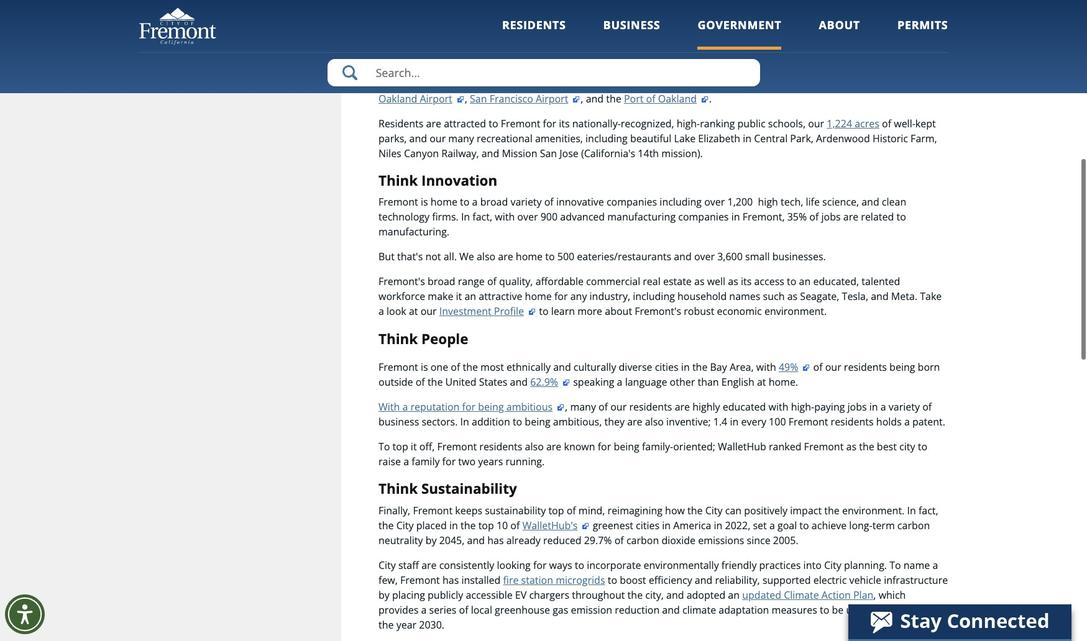 Task type: locate. For each thing, give the bounding box(es) containing it.
elizabeth
[[698, 132, 740, 145]]

innovation
[[421, 171, 497, 190]]

1 vertical spatial bay
[[508, 77, 525, 91]]

0 vertical spatial bay
[[885, 47, 902, 61]]

1 vertical spatial access
[[754, 275, 784, 289]]

of inside of well-kept parks, and our many recreational amenities, including beautiful lake elizabeth in central park, ardenwood historic farm, niles canyon railway, and mission san jose (california's 14th mission).
[[882, 117, 891, 130]]

updated climate action plan
[[742, 589, 874, 602]]

located
[[492, 47, 526, 61]]

1 horizontal spatial residents
[[502, 17, 566, 32]]

our inside , many of our residents are highly educated with high-paying jobs in a variety of business sectors. in addition to being ambitious, they are also inventive; 1.4 in every 100 fremont residents holds a patent.
[[611, 400, 627, 414]]

and up the estate at the right top
[[674, 250, 692, 264]]

to down businesses.
[[787, 275, 797, 289]]

0 horizontal spatial its
[[559, 117, 570, 130]]

in up 2045,
[[449, 519, 458, 533]]

Search text field
[[327, 59, 760, 86]]

a inside think innovation fremont is home to a broad variety of innovative companies including over 1,200  high tech, life science, and clean technology firms. in fact, with over 900 advanced manufacturing companies in fremont, 35% of jobs are related to manufacturing.
[[472, 195, 478, 209]]

14th
[[638, 147, 659, 160]]

to inside fremont's broad range of quality, affordable commercial real estate as well as its access to an educated, talented workforce make it an attractive home for any industry, including household names such as seagate, tesla, and meta. take a look at our
[[787, 275, 797, 289]]

1 horizontal spatial broad
[[480, 195, 508, 209]]

is left the one
[[421, 361, 428, 374]]

high
[[758, 195, 778, 209]]

, san francisco airport
[[465, 92, 568, 106]]

patent.
[[913, 415, 946, 429]]

by down the placed
[[426, 534, 437, 547]]

variety up 900
[[511, 195, 542, 209]]

1 horizontal spatial also
[[525, 440, 544, 454]]

to up microgrids
[[575, 559, 584, 572]]

1 vertical spatial an
[[465, 290, 476, 304]]

residents inside fremont is conveniently located with easy access to many transportation options to take residents across the bay area and beyond from interstates 680 and 880; to rail transport lines, including
[[790, 47, 833, 61]]

ports
[[770, 77, 794, 91]]

0 horizontal spatial fremont's
[[379, 275, 425, 289]]

jobs down "science,"
[[821, 210, 841, 224]]

think inside think innovation fremont is home to a broad variety of innovative companies including over 1,200  high tech, life science, and clean technology firms. in fact, with over 900 advanced manufacturing companies in fremont, 35% of jobs are related to manufacturing.
[[379, 171, 418, 190]]

it up investment
[[456, 290, 462, 304]]

to inside , many of our residents are highly educated with high-paying jobs in a variety of business sectors. in addition to being ambitious, they are also inventive; 1.4 in every 100 fremont residents holds a patent.
[[513, 415, 522, 429]]

through
[[903, 603, 940, 617]]

many inside fremont is conveniently located with easy access to many transportation options to take residents across the bay area and beyond from interstates 680 and 880; to rail transport lines, including
[[619, 47, 645, 61]]

0 horizontal spatial high-
[[677, 117, 700, 130]]

0 horizontal spatial it
[[411, 440, 417, 454]]

of up 900
[[544, 195, 554, 209]]

1 horizontal spatial fremont's
[[635, 305, 681, 319]]

think sustainability
[[379, 479, 517, 499]]

for down affordable
[[554, 290, 568, 304]]

of down the 'greenest'
[[615, 534, 624, 547]]

2 vertical spatial an
[[728, 589, 740, 602]]

express
[[800, 62, 836, 76]]

think for think location
[[379, 23, 418, 42]]

0 horizontal spatial variety
[[511, 195, 542, 209]]

1 horizontal spatial has
[[487, 534, 504, 547]]

0 vertical spatial at
[[409, 305, 418, 319]]

airport inside the , oakland airport
[[420, 92, 452, 106]]

government
[[698, 17, 782, 32]]

to down impact
[[800, 519, 809, 533]]

home
[[431, 195, 457, 209], [516, 250, 543, 264], [525, 290, 552, 304]]

jobs inside , many of our residents are highly educated with high-paying jobs in a variety of business sectors. in addition to being ambitious, they are also inventive; 1.4 in every 100 fremont residents holds a patent.
[[848, 400, 867, 414]]

broad inside fremont's broad range of quality, affordable commercial real estate as well as its access to an educated, talented workforce make it an attractive home for any industry, including household names such as seagate, tesla, and meta. take a look at our
[[428, 275, 455, 289]]

1 vertical spatial over
[[517, 210, 538, 224]]

its up amenities,
[[559, 117, 570, 130]]

(california's
[[581, 147, 635, 160]]

residents for residents
[[502, 17, 566, 32]]

firms.
[[432, 210, 459, 224]]

1 oakland from the left
[[379, 92, 417, 106]]

is for conveniently
[[421, 47, 428, 61]]

in down with a reputation for being ambitious
[[460, 415, 469, 429]]

2 vertical spatial in
[[907, 504, 916, 518]]

technology
[[379, 210, 430, 224]]

in inside think innovation fremont is home to a broad variety of innovative companies including over 1,200  high tech, life science, and clean technology firms. in fact, with over 900 advanced manufacturing companies in fremont, 35% of jobs are related to manufacturing.
[[731, 210, 740, 224]]

the inside to boost efficiency and reliability, supported electric vehicle infrastructure by placing publicly accessible ev chargers throughout the city, and adopted an
[[628, 589, 643, 602]]

outside
[[379, 376, 413, 389]]

of left mind,
[[567, 504, 576, 518]]

reputation
[[411, 400, 460, 414]]

62.9% link
[[530, 376, 571, 389]]

variety inside , many of our residents are highly educated with high-paying jobs in a variety of business sectors. in addition to being ambitious, they are also inventive; 1.4 in every 100 fremont residents holds a patent.
[[889, 400, 920, 414]]

are right staff at the bottom left of page
[[422, 559, 437, 572]]

and inside the , which provides a series of local greenhouse gas emission reduction and climate adaptation measures to be undertaken through the year 2030.
[[662, 603, 680, 617]]

series
[[429, 603, 457, 617]]

100
[[769, 415, 786, 429]]

1 horizontal spatial environment.
[[842, 504, 905, 518]]

fact,
[[473, 210, 492, 224], [919, 504, 938, 518]]

being up addition
[[478, 400, 504, 414]]

1 horizontal spatial san
[[540, 147, 557, 160]]

and down permits
[[929, 47, 947, 61]]

0 horizontal spatial has
[[443, 574, 459, 587]]

1 think from the top
[[379, 23, 418, 42]]

and down the ethnically
[[510, 376, 528, 389]]

residents
[[502, 17, 566, 32], [379, 117, 424, 130]]

1 horizontal spatial oakland
[[658, 92, 697, 106]]

1 vertical spatial broad
[[428, 275, 455, 289]]

1 vertical spatial in
[[460, 415, 469, 429]]

, inside , many of our residents are highly educated with high-paying jobs in a variety of business sectors. in addition to being ambitious, they are also inventive; 1.4 in every 100 fremont residents holds a patent.
[[565, 400, 568, 414]]

including inside fremont is conveniently located with easy access to many transportation options to take residents across the bay area and beyond from interstates 680 and 880; to rail transport lines, including
[[658, 62, 700, 76]]

2 vertical spatial also
[[525, 440, 544, 454]]

think for think people
[[379, 330, 418, 349]]

1 horizontal spatial area
[[905, 47, 926, 61]]

in up holds
[[870, 400, 878, 414]]

our up canyon in the left top of the page
[[430, 132, 446, 145]]

1 vertical spatial at
[[757, 376, 766, 389]]

0 horizontal spatial jobs
[[821, 210, 841, 224]]

many inside of well-kept parks, and our many recreational amenities, including beautiful lake elizabeth in central park, ardenwood historic farm, niles canyon railway, and mission san jose (california's 14th mission).
[[448, 132, 474, 145]]

fremont up outside
[[379, 361, 418, 374]]

, and the port of oakland
[[581, 92, 697, 106]]

0 vertical spatial its
[[559, 117, 570, 130]]

is
[[421, 47, 428, 61], [421, 195, 428, 209], [421, 361, 428, 374]]

emissions
[[698, 534, 744, 547]]

a right set
[[770, 519, 775, 533]]

for up amenities,
[[543, 117, 556, 130]]

a up 2030.
[[421, 603, 427, 617]]

many up railway,
[[448, 132, 474, 145]]

installed
[[462, 574, 501, 587]]

0 horizontal spatial by
[[379, 589, 390, 602]]

of inside greenest cities in america in 2022, set a goal to achieve long-term carbon neutrality by 2045, and has already reduced 29.7% of carbon dioxide emissions since 2005.
[[615, 534, 624, 547]]

over left 900
[[517, 210, 538, 224]]

ethnically
[[507, 361, 551, 374]]

0 horizontal spatial access
[[574, 47, 604, 61]]

2 is from the top
[[421, 195, 428, 209]]

top inside to top it off, fremont residents also are known for being family-oriented; wallethub ranked fremont as the best city to raise a family for two years running.
[[393, 440, 408, 454]]

bay area rapid transit (bart) link
[[508, 77, 658, 91]]

3 think from the top
[[379, 330, 418, 349]]

high- for ranking
[[677, 117, 700, 130]]

achieve
[[812, 519, 847, 533]]

0 horizontal spatial oakland
[[379, 92, 417, 106]]

and down the efficiency
[[666, 589, 684, 602]]

lake
[[674, 132, 696, 145]]

oakland down capitol
[[379, 92, 417, 106]]

is inside think innovation fremont is home to a broad variety of innovative companies including over 1,200  high tech, life science, and clean technology firms. in fact, with over 900 advanced manufacturing companies in fremont, 35% of jobs are related to manufacturing.
[[421, 195, 428, 209]]

residents down paying
[[831, 415, 874, 429]]

0 vertical spatial an
[[799, 275, 811, 289]]

ambitious,
[[553, 415, 602, 429]]

1 vertical spatial jobs
[[848, 400, 867, 414]]

1 horizontal spatial access
[[754, 275, 784, 289]]

port
[[624, 92, 644, 106]]

any
[[570, 290, 587, 304]]

0 vertical spatial variety
[[511, 195, 542, 209]]

1 vertical spatial variety
[[889, 400, 920, 414]]

1 vertical spatial is
[[421, 195, 428, 209]]

fact, up the name
[[919, 504, 938, 518]]

since
[[747, 534, 771, 547]]

1 vertical spatial jose
[[560, 147, 579, 160]]

0 vertical spatial access
[[574, 47, 604, 61]]

1 vertical spatial it
[[411, 440, 417, 454]]

a down innovation
[[472, 195, 478, 209]]

environment. inside finally, fremont keeps sustainability top of mind, reimagining how the city can positively impact the environment. in fact, the city placed in the top 10 of
[[842, 504, 905, 518]]

1 is from the top
[[421, 47, 428, 61]]

look
[[387, 305, 406, 319]]

area
[[905, 47, 926, 61], [528, 77, 549, 91]]

home inside fremont's broad range of quality, affordable commercial real estate as well as its access to an educated, talented workforce make it an attractive home for any industry, including household names such as seagate, tesla, and meta. take a look at our
[[525, 290, 552, 304]]

every
[[741, 415, 766, 429]]

0 vertical spatial fremont's
[[379, 275, 425, 289]]

1 vertical spatial also
[[645, 415, 664, 429]]

of left local at the left bottom of page
[[459, 603, 468, 617]]

to up transport
[[607, 47, 617, 61]]

schools,
[[768, 117, 806, 130]]

35%
[[787, 210, 807, 224]]

including up the (california's
[[586, 132, 628, 145]]

1 vertical spatial carbon
[[627, 534, 659, 547]]

0 vertical spatial high-
[[677, 117, 700, 130]]

, inside the , which provides a series of local greenhouse gas emission reduction and climate adaptation measures to be undertaken through the year 2030.
[[874, 589, 876, 602]]

access inside fremont's broad range of quality, affordable commercial real estate as well as its access to an educated, talented workforce make it an attractive home for any industry, including household names such as seagate, tesla, and meta. take a look at our
[[754, 275, 784, 289]]

manufacturing.
[[379, 225, 449, 239]]

variety
[[511, 195, 542, 209], [889, 400, 920, 414]]

people
[[421, 330, 468, 349]]

mind,
[[579, 504, 605, 518]]

0 vertical spatial area
[[905, 47, 926, 61]]

environment. down such
[[765, 305, 827, 319]]

0 horizontal spatial many
[[448, 132, 474, 145]]

carbon right the term
[[898, 519, 930, 533]]

the down finally,
[[379, 519, 394, 533]]

two
[[458, 455, 476, 469]]

years
[[478, 455, 503, 469]]

in
[[461, 210, 470, 224], [460, 415, 469, 429], [907, 504, 916, 518]]

jose down (ace)
[[861, 77, 880, 91]]

fremont's inside fremont's broad range of quality, affordable commercial real estate as well as its access to an educated, talented workforce make it an attractive home for any industry, including household names such as seagate, tesla, and meta. take a look at our
[[379, 275, 425, 289]]

our up park, in the top of the page
[[808, 117, 824, 130]]

investment
[[439, 305, 492, 319]]

to down ambitious
[[513, 415, 522, 429]]

keeps
[[455, 504, 482, 518]]

environment. up the term
[[842, 504, 905, 518]]

as up household
[[694, 275, 705, 289]]

as inside to top it off, fremont residents also are known for being family-oriented; wallethub ranked fremont as the best city to raise a family for two years running.
[[846, 440, 857, 454]]

fremont up recreational
[[501, 117, 540, 130]]

san
[[842, 77, 859, 91], [470, 92, 487, 106], [540, 147, 557, 160]]

to left the name
[[890, 559, 901, 572]]

, for , san francisco airport
[[465, 92, 467, 106]]

broad
[[480, 195, 508, 209], [428, 275, 455, 289]]

to right city
[[918, 440, 927, 454]]

, down interstates
[[465, 77, 468, 91]]

with inside , many of our residents are highly educated with high-paying jobs in a variety of business sectors. in addition to being ambitious, they are also inventive; 1.4 in every 100 fremont residents holds a patent.
[[769, 400, 789, 414]]

our inside of our residents being born outside of the united states and
[[825, 361, 841, 374]]

fremont up beyond
[[379, 47, 418, 61]]

many inside , many of our residents are highly educated with high-paying jobs in a variety of business sectors. in addition to being ambitious, they are also inventive; 1.4 in every 100 fremont residents holds a patent.
[[570, 400, 596, 414]]

0 vertical spatial environment.
[[765, 305, 827, 319]]

are down "science,"
[[843, 210, 859, 224]]

it inside to top it off, fremont residents also are known for being family-oriented; wallethub ranked fremont as the best city to raise a family for two years running.
[[411, 440, 417, 454]]

climate
[[784, 589, 819, 602]]

affordable
[[536, 275, 584, 289]]

1 horizontal spatial fact,
[[919, 504, 938, 518]]

1 vertical spatial top
[[549, 504, 564, 518]]

1 horizontal spatial its
[[741, 275, 752, 289]]

think down niles
[[379, 171, 418, 190]]

, for , and the bay area rapid transit (bart)
[[465, 77, 468, 91]]

4 think from the top
[[379, 479, 418, 499]]

in left the fremont,
[[731, 210, 740, 224]]

1 horizontal spatial bay
[[710, 361, 727, 374]]

, for , many of our residents are highly educated with high-paying jobs in a variety of business sectors. in addition to being ambitious, they are also inventive; 1.4 in every 100 fremont residents holds a patent.
[[565, 400, 568, 414]]

san up attracted
[[470, 92, 487, 106]]

of right outside
[[416, 376, 425, 389]]

ev
[[515, 589, 527, 602]]

2 vertical spatial home
[[525, 290, 552, 304]]

1 vertical spatial fact,
[[919, 504, 938, 518]]

of inside fremont's broad range of quality, affordable commercial real estate as well as its access to an educated, talented workforce make it an attractive home for any industry, including household names such as seagate, tesla, and meta. take a look at our
[[487, 275, 497, 289]]

also inside to top it off, fremont residents also are known for being family-oriented; wallethub ranked fremont as the best city to raise a family for two years running.
[[525, 440, 544, 454]]

home up firms.
[[431, 195, 457, 209]]

easy
[[551, 47, 572, 61]]

0 vertical spatial broad
[[480, 195, 508, 209]]

0 vertical spatial many
[[619, 47, 645, 61]]

residents up years
[[479, 440, 522, 454]]

2045,
[[439, 534, 465, 547]]

the down provides
[[379, 618, 394, 632]]

in inside finally, fremont keeps sustainability top of mind, reimagining how the city can positively impact the environment. in fact, the city placed in the top 10 of
[[449, 519, 458, 533]]

make
[[428, 290, 453, 304]]

1 horizontal spatial top
[[478, 519, 494, 533]]

an down range
[[465, 290, 476, 304]]

has inside greenest cities in america in 2022, set a goal to achieve long-term carbon neutrality by 2045, and has already reduced 29.7% of carbon dioxide emissions since 2005.
[[487, 534, 504, 547]]

1 vertical spatial residents
[[379, 117, 424, 130]]

including inside fremont's broad range of quality, affordable commercial real estate as well as its access to an educated, talented workforce make it an attractive home for any industry, including household names such as seagate, tesla, and meta. take a look at our
[[633, 290, 675, 304]]

1 horizontal spatial an
[[728, 589, 740, 602]]

access up the rail
[[574, 47, 604, 61]]

recognized,
[[621, 117, 674, 130]]

its
[[559, 117, 570, 130], [741, 275, 752, 289]]

variety inside think innovation fremont is home to a broad variety of innovative companies including over 1,200  high tech, life science, and clean technology firms. in fact, with over 900 advanced manufacturing companies in fremont, 35% of jobs are related to manufacturing.
[[511, 195, 542, 209]]

as right well
[[728, 275, 738, 289]]

reimagining
[[608, 504, 663, 518]]

, inside the , oakland airport
[[928, 77, 931, 91]]

residents up the parks,
[[379, 117, 424, 130]]

with inside fremont is conveniently located with easy access to many transportation options to take residents across the bay area and beyond from interstates 680 and 880; to rail transport lines, including
[[529, 47, 548, 61]]

climate
[[683, 603, 716, 617]]

high- up lake
[[677, 117, 700, 130]]

recreational
[[477, 132, 533, 145]]

fact, inside think innovation fremont is home to a broad variety of innovative companies including over 1,200  high tech, life science, and clean technology firms. in fact, with over 900 advanced manufacturing companies in fremont, 35% of jobs are related to manufacturing.
[[473, 210, 492, 224]]

1,224
[[827, 117, 852, 130]]

1.4
[[713, 415, 727, 429]]

highly
[[693, 400, 720, 414]]

in inside of well-kept parks, and our many recreational amenities, including beautiful lake elizabeth in central park, ardenwood historic farm, niles canyon railway, and mission san jose (california's 14th mission).
[[743, 132, 752, 145]]

0 vertical spatial in
[[461, 210, 470, 224]]

jose down amenities,
[[560, 147, 579, 160]]

1 vertical spatial many
[[448, 132, 474, 145]]

canyon
[[404, 147, 439, 160]]

of up attractive
[[487, 275, 497, 289]]

bay up amtrak at the right of the page
[[885, 47, 902, 61]]

companies
[[607, 195, 657, 209], [678, 210, 729, 224]]

to left be
[[820, 603, 829, 617]]

1 vertical spatial area
[[528, 77, 549, 91]]

san francisco airport link
[[470, 92, 581, 106]]

1 horizontal spatial to
[[890, 559, 901, 572]]

dioxide
[[662, 534, 696, 547]]

wallethub
[[718, 440, 766, 454]]

san down amenities,
[[540, 147, 557, 160]]

0 horizontal spatial at
[[409, 305, 418, 319]]

0 vertical spatial to
[[379, 440, 390, 454]]

variety up holds
[[889, 400, 920, 414]]

few,
[[379, 574, 398, 587]]

1 horizontal spatial variety
[[889, 400, 920, 414]]

updated
[[742, 589, 781, 602]]

fremont inside , many of our residents are highly educated with high-paying jobs in a variety of business sectors. in addition to being ambitious, they are also inventive; 1.4 in every 100 fremont residents holds a patent.
[[789, 415, 828, 429]]

1 vertical spatial by
[[379, 589, 390, 602]]

3,600
[[717, 250, 743, 264]]

about link
[[819, 17, 860, 49]]

, for , and the port of oakland
[[581, 92, 583, 106]]

addition
[[472, 415, 510, 429]]

to learn more about fremont's robust economic environment.
[[537, 305, 827, 319]]

1 vertical spatial its
[[741, 275, 752, 289]]

including up system;
[[658, 62, 700, 76]]

, down bay area rapid transit (bart) link
[[581, 92, 583, 106]]

1 vertical spatial san
[[470, 92, 487, 106]]

to down incorporate
[[608, 574, 617, 587]]

a right with
[[402, 400, 408, 414]]

the inside of our residents being born outside of the united states and
[[428, 376, 443, 389]]

think up beyond
[[379, 23, 418, 42]]

fremont inside finally, fremont keeps sustainability top of mind, reimagining how the city can positively impact the environment. in fact, the city placed in the top 10 of
[[413, 504, 453, 518]]

3 is from the top
[[421, 361, 428, 374]]

is inside fremont is conveniently located with easy access to many transportation options to take residents across the bay area and beyond from interstates 680 and 880; to rail transport lines, including
[[421, 47, 428, 61]]

about
[[605, 305, 632, 319]]

with up the 100
[[769, 400, 789, 414]]

and inside think innovation fremont is home to a broad variety of innovative companies including over 1,200  high tech, life science, and clean technology firms. in fact, with over 900 advanced manufacturing companies in fremont, 35% of jobs are related to manufacturing.
[[862, 195, 879, 209]]

0 vertical spatial jobs
[[821, 210, 841, 224]]

1 vertical spatial high-
[[791, 400, 814, 414]]

also inside , many of our residents are highly educated with high-paying jobs in a variety of business sectors. in addition to being ambitious, they are also inventive; 1.4 in every 100 fremont residents holds a patent.
[[645, 415, 664, 429]]

, which provides a series of local greenhouse gas emission reduction and climate adaptation measures to be undertaken through the year 2030.
[[379, 589, 940, 632]]

being down they
[[614, 440, 639, 454]]

home down affordable
[[525, 290, 552, 304]]

0 horizontal spatial jose
[[560, 147, 579, 160]]

companies up manufacturing
[[607, 195, 657, 209]]

1 horizontal spatial companies
[[678, 210, 729, 224]]

its up names
[[741, 275, 752, 289]]

the inside fremont is conveniently located with easy access to many transportation options to take residents across the bay area and beyond from interstates 680 and 880; to rail transport lines, including
[[868, 47, 883, 61]]

0 vertical spatial companies
[[607, 195, 657, 209]]

by inside greenest cities in america in 2022, set a goal to achieve long-term carbon neutrality by 2045, and has already reduced 29.7% of carbon dioxide emissions since 2005.
[[426, 534, 437, 547]]

bay up , san francisco airport
[[508, 77, 525, 91]]

fremont,
[[743, 210, 785, 224]]

long-
[[849, 519, 873, 533]]

0 vertical spatial home
[[431, 195, 457, 209]]

0 horizontal spatial airport
[[420, 92, 452, 106]]

1 vertical spatial has
[[443, 574, 459, 587]]

seagate,
[[800, 290, 839, 304]]

2 vertical spatial many
[[570, 400, 596, 414]]

0 horizontal spatial broad
[[428, 275, 455, 289]]

fremont down staff at the bottom left of page
[[400, 574, 440, 587]]

high- inside , many of our residents are highly educated with high-paying jobs in a variety of business sectors. in addition to being ambitious, they are also inventive; 1.4 in every 100 fremont residents holds a patent.
[[791, 400, 814, 414]]

broad inside think innovation fremont is home to a broad variety of innovative companies including over 1,200  high tech, life science, and clean technology firms. in fact, with over 900 advanced manufacturing companies in fremont, 35% of jobs are related to manufacturing.
[[480, 195, 508, 209]]

1 vertical spatial home
[[516, 250, 543, 264]]

are
[[426, 117, 441, 130], [843, 210, 859, 224], [498, 250, 513, 264], [675, 400, 690, 414], [627, 415, 642, 429], [546, 440, 562, 454], [422, 559, 437, 572]]

also up running.
[[525, 440, 544, 454]]

an inside to boost efficiency and reliability, supported electric vehicle infrastructure by placing publicly accessible ev chargers throughout the city, and adopted an
[[728, 589, 740, 602]]

the left the "best"
[[859, 440, 874, 454]]

and inside greenest cities in america in 2022, set a goal to achieve long-term carbon neutrality by 2045, and has already reduced 29.7% of carbon dioxide emissions since 2005.
[[467, 534, 485, 547]]

0 vertical spatial residents
[[502, 17, 566, 32]]

0 vertical spatial it
[[456, 290, 462, 304]]

measures
[[772, 603, 817, 617]]

top up wallethub's link
[[549, 504, 564, 518]]

has down 10
[[487, 534, 504, 547]]

1 horizontal spatial by
[[426, 534, 437, 547]]

high- for paying
[[791, 400, 814, 414]]

1 horizontal spatial at
[[757, 376, 766, 389]]

that's
[[397, 250, 423, 264]]

which
[[879, 589, 906, 602]]

0 vertical spatial san
[[842, 77, 859, 91]]

2 think from the top
[[379, 171, 418, 190]]

of up historic
[[882, 117, 891, 130]]

1 vertical spatial environment.
[[842, 504, 905, 518]]

by
[[426, 534, 437, 547], [379, 589, 390, 602]]

of right 10
[[511, 519, 520, 533]]

1 horizontal spatial many
[[570, 400, 596, 414]]

nationally-
[[572, 117, 621, 130]]

2 oakland from the left
[[658, 92, 697, 106]]

city
[[705, 504, 723, 518], [396, 519, 414, 533], [379, 559, 396, 572], [824, 559, 842, 572]]

1 horizontal spatial high-
[[791, 400, 814, 414]]

at inside fremont's broad range of quality, affordable commercial real estate as well as its access to an educated, talented workforce make it an attractive home for any industry, including household names such as seagate, tesla, and meta. take a look at our
[[409, 305, 418, 319]]

reduction
[[615, 603, 660, 617]]

residents up located
[[502, 17, 566, 32]]

amtrak
[[880, 62, 914, 76]]

well-
[[894, 117, 916, 130]]



Task type: vqa. For each thing, say whether or not it's contained in the screenshot.
the inside OF OUR RESIDENTS BEING BORN OUTSIDE OF THE UNITED STATES AND
yes



Task type: describe. For each thing, give the bounding box(es) containing it.
fremont right ranked
[[804, 440, 844, 454]]

as right such
[[787, 290, 798, 304]]

, for , which provides a series of local greenhouse gas emission reduction and climate adaptation measures to be undertaken through the year 2030.
[[874, 589, 876, 602]]

, for ,
[[875, 62, 880, 76]]

2 horizontal spatial san
[[842, 77, 859, 91]]

of right port
[[646, 92, 656, 106]]

including inside think innovation fremont is home to a broad variety of innovative companies including over 1,200  high tech, life science, and clean technology firms. in fact, with over 900 advanced manufacturing companies in fremont, 35% of jobs are related to manufacturing.
[[660, 195, 702, 209]]

fremont inside 'city staff are consistently looking for ways to incorporate environmentally friendly practices into city planning. to name a few, fremont has installed'
[[400, 574, 440, 587]]

in right 1.4
[[730, 415, 739, 429]]

emission
[[571, 603, 612, 617]]

including down express
[[797, 77, 839, 91]]

(ace)
[[839, 62, 863, 76]]

in inside think innovation fremont is home to a broad variety of innovative companies including over 1,200  high tech, life science, and clean technology firms. in fact, with over 900 advanced manufacturing companies in fremont, 35% of jobs are related to manufacturing.
[[461, 210, 470, 224]]

in up emissions
[[714, 519, 723, 533]]

the up america
[[688, 504, 703, 518]]

the inside the , which provides a series of local greenhouse gas emission reduction and climate adaptation measures to be undertaken through the year 2030.
[[379, 618, 394, 632]]

wallethub's
[[522, 519, 578, 533]]

to inside to boost efficiency and reliability, supported electric vehicle infrastructure by placing publicly accessible ev chargers throughout the city, and adopted an
[[608, 574, 617, 587]]

the down keeps
[[461, 519, 476, 533]]

tesla,
[[842, 290, 868, 304]]

altamont
[[703, 62, 745, 76]]

clean
[[882, 195, 906, 209]]

to down clean
[[897, 210, 906, 224]]

, for , oakland airport
[[928, 77, 931, 91]]

city up few,
[[379, 559, 396, 572]]

can
[[725, 504, 742, 518]]

estate
[[663, 275, 692, 289]]

the up united
[[463, 361, 478, 374]]

home inside think innovation fremont is home to a broad variety of innovative companies including over 1,200  high tech, life science, and clean technology firms. in fact, with over 900 advanced manufacturing companies in fremont, 35% of jobs are related to manufacturing.
[[431, 195, 457, 209]]

residents inside of our residents being born outside of the united states and
[[844, 361, 887, 374]]

kept
[[916, 117, 936, 130]]

city up neutrality
[[396, 519, 414, 533]]

to left the rail
[[556, 62, 565, 76]]

access inside fremont is conveniently located with easy access to many transportation options to take residents across the bay area and beyond from interstates 680 and 880; to rail transport lines, including
[[574, 47, 604, 61]]

city left can
[[705, 504, 723, 518]]

1 vertical spatial companies
[[678, 210, 729, 224]]

0 horizontal spatial environment.
[[765, 305, 827, 319]]

2005.
[[773, 534, 799, 547]]

local
[[471, 603, 492, 617]]

of our residents being born outside of the united states and
[[379, 361, 940, 389]]

niles
[[379, 147, 401, 160]]

in inside finally, fremont keeps sustainability top of mind, reimagining how the city can positively impact the environment. in fact, the city placed in the top 10 of
[[907, 504, 916, 518]]

fremont's broad range of quality, affordable commercial real estate as well as its access to an educated, talented workforce make it an attractive home for any industry, including household names such as seagate, tesla, and meta. take a look at our
[[379, 275, 942, 319]]

the down 680
[[490, 77, 506, 91]]

to right system;
[[699, 77, 708, 91]]

and down recreational
[[482, 147, 499, 160]]

for inside fremont's broad range of quality, affordable commercial real estate as well as its access to an educated, talented workforce make it an attractive home for any industry, including household names such as seagate, tesla, and meta. take a look at our
[[554, 290, 568, 304]]

by inside to boost efficiency and reliability, supported electric vehicle infrastructure by placing publicly accessible ev chargers throughout the city, and adopted an
[[379, 589, 390, 602]]

united
[[445, 376, 477, 389]]

of up united
[[451, 361, 460, 374]]

are right they
[[627, 415, 642, 429]]

sustainability
[[485, 504, 546, 518]]

a right holds
[[904, 415, 910, 429]]

our inside of well-kept parks, and our many recreational amenities, including beautiful lake elizabeth in central park, ardenwood historic farm, niles canyon railway, and mission san jose (california's 14th mission).
[[430, 132, 446, 145]]

with inside think innovation fremont is home to a broad variety of innovative companies including over 1,200  high tech, life science, and clean technology firms. in fact, with over 900 advanced manufacturing companies in fremont, 35% of jobs are related to manufacturing.
[[495, 210, 515, 224]]

including inside of well-kept parks, and our many recreational amenities, including beautiful lake elizabeth in central park, ardenwood historic farm, niles canyon railway, and mission san jose (california's 14th mission).
[[586, 132, 628, 145]]

oriented;
[[673, 440, 715, 454]]

advanced
[[560, 210, 605, 224]]

0 horizontal spatial san
[[470, 92, 487, 106]]

for right known
[[598, 440, 611, 454]]

a inside the , which provides a series of local greenhouse gas emission reduction and climate adaptation measures to be undertaken through the year 2030.
[[421, 603, 427, 617]]

residents inside to top it off, fremont residents also are known for being family-oriented; wallethub ranked fremont as the best city to raise a family for two years running.
[[479, 440, 522, 454]]

49% link
[[779, 361, 811, 374]]

adaptation
[[719, 603, 769, 617]]

we
[[459, 250, 474, 264]]

of right "49%" link
[[813, 361, 823, 374]]

oakland inside the , oakland airport
[[379, 92, 417, 106]]

railway,
[[442, 147, 479, 160]]

they
[[605, 415, 625, 429]]

1 horizontal spatial airport
[[536, 92, 568, 106]]

and inside fremont's broad range of quality, affordable commercial real estate as well as its access to an educated, talented workforce make it an attractive home for any industry, including household names such as seagate, tesla, and meta. take a look at our
[[871, 290, 889, 304]]

placing
[[392, 589, 425, 602]]

conveniently
[[431, 47, 489, 61]]

from
[[416, 62, 439, 76]]

fire station microgrids
[[503, 574, 605, 587]]

fremont inside think innovation fremont is home to a broad variety of innovative companies including over 1,200  high tech, life science, and clean technology firms. in fact, with over 900 advanced manufacturing companies in fremont, 35% of jobs are related to manufacturing.
[[379, 195, 418, 209]]

a up holds
[[881, 400, 886, 414]]

san inside of well-kept parks, and our many recreational amenities, including beautiful lake elizabeth in central park, ardenwood historic farm, niles canyon railway, and mission san jose (california's 14th mission).
[[540, 147, 557, 160]]

take
[[767, 47, 787, 61]]

for inside 'city staff are consistently looking for ways to incorporate environmentally friendly practices into city planning. to name a few, fremont has installed'
[[533, 559, 547, 572]]

are up the quality,
[[498, 250, 513, 264]]

off,
[[419, 440, 435, 454]]

and inside of our residents being born outside of the united states and
[[510, 376, 528, 389]]

jobs inside think innovation fremont is home to a broad variety of innovative companies including over 1,200  high tech, life science, and clean technology firms. in fact, with over 900 advanced manufacturing companies in fremont, 35% of jobs are related to manufacturing.
[[821, 210, 841, 224]]

2 horizontal spatial airport
[[883, 77, 916, 91]]

residents for residents are attracted to fremont for its nationally-recognized, high-ranking public schools, our 1,224 acres
[[379, 117, 424, 130]]

1 horizontal spatial carbon
[[898, 519, 930, 533]]

commuter
[[748, 62, 798, 76]]

running.
[[506, 455, 545, 469]]

infrastructure
[[884, 574, 948, 587]]

reliability,
[[715, 574, 760, 587]]

are inside to top it off, fremont residents also are known for being family-oriented; wallethub ranked fremont as the best city to raise a family for two years running.
[[546, 440, 562, 454]]

it inside fremont's broad range of quality, affordable commercial real estate as well as its access to an educated, talented workforce make it an attractive home for any industry, including household names such as seagate, tesla, and meta. take a look at our
[[456, 290, 462, 304]]

its inside fremont's broad range of quality, affordable commercial real estate as well as its access to an educated, talented workforce make it an attractive home for any industry, including household names such as seagate, tesla, and meta. take a look at our
[[741, 275, 752, 289]]

and up 62.9% link
[[553, 361, 571, 374]]

fremont inside fremont is conveniently located with easy access to many transportation options to take residents across the bay area and beyond from interstates 680 and 880; to rail transport lines, including
[[379, 47, 418, 61]]

with left 49%
[[756, 361, 776, 374]]

a inside to top it off, fremont residents also are known for being family-oriented; wallethub ranked fremont as the best city to raise a family for two years running.
[[404, 455, 409, 469]]

parks,
[[379, 132, 407, 145]]

commercial
[[586, 275, 640, 289]]

stay connected image
[[849, 605, 1070, 640]]

2030.
[[419, 618, 444, 632]]

the inside to top it off, fremont residents also are known for being family-oriented; wallethub ranked fremont as the best city to raise a family for two years running.
[[859, 440, 874, 454]]

to inside to top it off, fremont residents also are known for being family-oriented; wallethub ranked fremont as the best city to raise a family for two years running.
[[379, 440, 390, 454]]

0 horizontal spatial area
[[528, 77, 549, 91]]

fire station microgrids link
[[503, 574, 605, 587]]

1 vertical spatial fremont's
[[635, 305, 681, 319]]

attractive
[[479, 290, 522, 304]]

in down how
[[662, 519, 671, 533]]

area inside fremont is conveniently located with easy access to many transportation options to take residents across the bay area and beyond from interstates 680 and 880; to rail transport lines, including
[[905, 47, 926, 61]]

880;
[[533, 62, 553, 76]]

city
[[900, 440, 915, 454]]

jose inside of well-kept parks, and our many recreational amenities, including beautiful lake elizabeth in central park, ardenwood historic farm, niles canyon railway, and mission san jose (california's 14th mission).
[[560, 147, 579, 160]]

0 vertical spatial also
[[477, 250, 496, 264]]

in inside , many of our residents are highly educated with high-paying jobs in a variety of business sectors. in addition to being ambitious, they are also inventive; 1.4 in every 100 fremont residents holds a patent.
[[460, 415, 469, 429]]

to up recreational
[[489, 117, 498, 130]]

0 horizontal spatial companies
[[607, 195, 657, 209]]

to down innovation
[[460, 195, 470, 209]]

0 vertical spatial over
[[704, 195, 725, 209]]

to inside to top it off, fremont residents also are known for being family-oriented; wallethub ranked fremont as the best city to raise a family for two years running.
[[918, 440, 927, 454]]

well
[[707, 275, 726, 289]]

one
[[431, 361, 448, 374]]

bay inside fremont is conveniently located with easy access to many transportation options to take residents across the bay area and beyond from interstates 680 and 880; to rail transport lines, including
[[885, 47, 902, 61]]

of down life
[[810, 210, 819, 224]]

capitol
[[379, 77, 411, 91]]

, oakland airport
[[379, 77, 931, 106]]

the up than
[[692, 361, 708, 374]]

0 horizontal spatial carbon
[[627, 534, 659, 547]]

throughout
[[572, 589, 625, 602]]

is for one
[[421, 361, 428, 374]]

and down commuter
[[750, 77, 767, 91]]

to inside the , which provides a series of local greenhouse gas emission reduction and climate adaptation measures to be undertaken through the year 2030.
[[820, 603, 829, 617]]

and down transit
[[586, 92, 604, 106]]

san jose airport link
[[842, 77, 928, 91]]

a down diverse
[[617, 376, 623, 389]]

the up the achieve
[[824, 504, 840, 518]]

and down interstates
[[470, 77, 488, 91]]

location
[[421, 23, 482, 42]]

born
[[918, 361, 940, 374]]

think for think sustainability
[[379, 479, 418, 499]]

for down united
[[462, 400, 476, 414]]

are inside 'city staff are consistently looking for ways to incorporate environmentally friendly practices into city planning. to name a few, fremont has installed'
[[422, 559, 437, 572]]

city,
[[645, 589, 664, 602]]

than
[[698, 376, 719, 389]]

a inside 'city staff are consistently looking for ways to incorporate environmentally friendly practices into city planning. to name a few, fremont has installed'
[[933, 559, 938, 572]]

of inside the , which provides a series of local greenhouse gas emission reduction and climate adaptation measures to be undertaken through the year 2030.
[[459, 603, 468, 617]]

(bart)
[[615, 77, 646, 91]]

the left port
[[606, 92, 621, 106]]

are up inventive;
[[675, 400, 690, 414]]

for left 'two'
[[442, 455, 456, 469]]

a inside greenest cities in america in 2022, set a goal to achieve long-term carbon neutrality by 2045, and has already reduced 29.7% of carbon dioxide emissions since 2005.
[[770, 519, 775, 533]]

how
[[665, 504, 685, 518]]

mission
[[502, 147, 537, 160]]

city up electric
[[824, 559, 842, 572]]

of up "patent."
[[923, 400, 932, 414]]

to inside 'city staff are consistently looking for ways to incorporate environmentally friendly practices into city planning. to name a few, fremont has installed'
[[575, 559, 584, 572]]

transport
[[585, 62, 629, 76]]

being inside to top it off, fremont residents also are known for being family-oriented; wallethub ranked fremont as the best city to raise a family for two years running.
[[614, 440, 639, 454]]

publicly
[[428, 589, 463, 602]]

oakland airport link
[[379, 92, 465, 106]]

english
[[722, 376, 754, 389]]

businesses.
[[772, 250, 826, 264]]

2 horizontal spatial an
[[799, 275, 811, 289]]

rapid
[[552, 77, 578, 91]]

altamont commuter express (ace)
[[703, 62, 863, 76]]

small
[[745, 250, 770, 264]]

economic
[[717, 305, 762, 319]]

of up they
[[599, 400, 608, 414]]

to inside greenest cities in america in 2022, set a goal to achieve long-term carbon neutrality by 2045, and has already reduced 29.7% of carbon dioxide emissions since 2005.
[[800, 519, 809, 533]]

altamont commuter express (ace) link
[[703, 62, 875, 76]]

and up canyon in the left top of the page
[[409, 132, 427, 145]]

2 vertical spatial over
[[694, 250, 715, 264]]

permits
[[898, 17, 948, 32]]

being inside , many of our residents are highly educated with high-paying jobs in a variety of business sectors. in addition to being ambitious, they are also inventive; 1.4 in every 100 fremont residents holds a patent.
[[525, 415, 551, 429]]

boost
[[620, 574, 646, 587]]

impact
[[790, 504, 822, 518]]

900
[[541, 210, 558, 224]]

and up adopted
[[695, 574, 713, 587]]

680
[[493, 62, 511, 76]]

2 vertical spatial top
[[478, 519, 494, 533]]

name
[[904, 559, 930, 572]]

but
[[379, 250, 395, 264]]

cities
[[636, 519, 660, 533]]

to left take
[[755, 47, 765, 61]]

supported
[[763, 574, 811, 587]]

0 horizontal spatial bay
[[508, 77, 525, 91]]

talented
[[862, 275, 900, 289]]

to inside 'city staff are consistently looking for ways to incorporate environmentally friendly practices into city planning. to name a few, fremont has installed'
[[890, 559, 901, 572]]

fact, inside finally, fremont keeps sustainability top of mind, reimagining how the city can positively impact the environment. in fact, the city placed in the top 10 of
[[919, 504, 938, 518]]

undertaken
[[846, 603, 900, 617]]

set
[[753, 519, 767, 533]]

microgrids
[[556, 574, 605, 587]]

a inside fremont's broad range of quality, affordable commercial real estate as well as its access to an educated, talented workforce make it an attractive home for any industry, including household names such as seagate, tesla, and meta. take a look at our
[[379, 305, 384, 319]]

residents down language
[[629, 400, 672, 414]]

has inside 'city staff are consistently looking for ways to incorporate environmentally friendly practices into city planning. to name a few, fremont has installed'
[[443, 574, 459, 587]]

fremont up 'two'
[[437, 440, 477, 454]]

adopted
[[687, 589, 726, 602]]

most
[[481, 361, 504, 374]]

and down located
[[513, 62, 531, 76]]

2 horizontal spatial top
[[549, 504, 564, 518]]

our inside fremont's broad range of quality, affordable commercial real estate as well as its access to an educated, talented workforce make it an attractive home for any industry, including household names such as seagate, tesla, and meta. take a look at our
[[421, 305, 437, 319]]

home.
[[769, 376, 798, 389]]

provides
[[379, 603, 419, 617]]

term
[[873, 519, 895, 533]]

beyond
[[379, 62, 413, 76]]

area,
[[730, 361, 754, 374]]

city staff are consistently looking for ways to incorporate environmentally friendly practices into city planning. to name a few, fremont has installed
[[379, 559, 938, 587]]

to left the 500
[[545, 250, 555, 264]]

are inside think innovation fremont is home to a broad variety of innovative companies including over 1,200  high tech, life science, and clean technology firms. in fact, with over 900 advanced manufacturing companies in fremont, 35% of jobs are related to manufacturing.
[[843, 210, 859, 224]]

are down oakland airport link
[[426, 117, 441, 130]]

being inside of our residents being born outside of the united states and
[[890, 361, 915, 374]]

permits link
[[898, 17, 948, 49]]

historic
[[873, 132, 908, 145]]

to left learn
[[539, 305, 549, 319]]

1 horizontal spatial jose
[[861, 77, 880, 91]]



